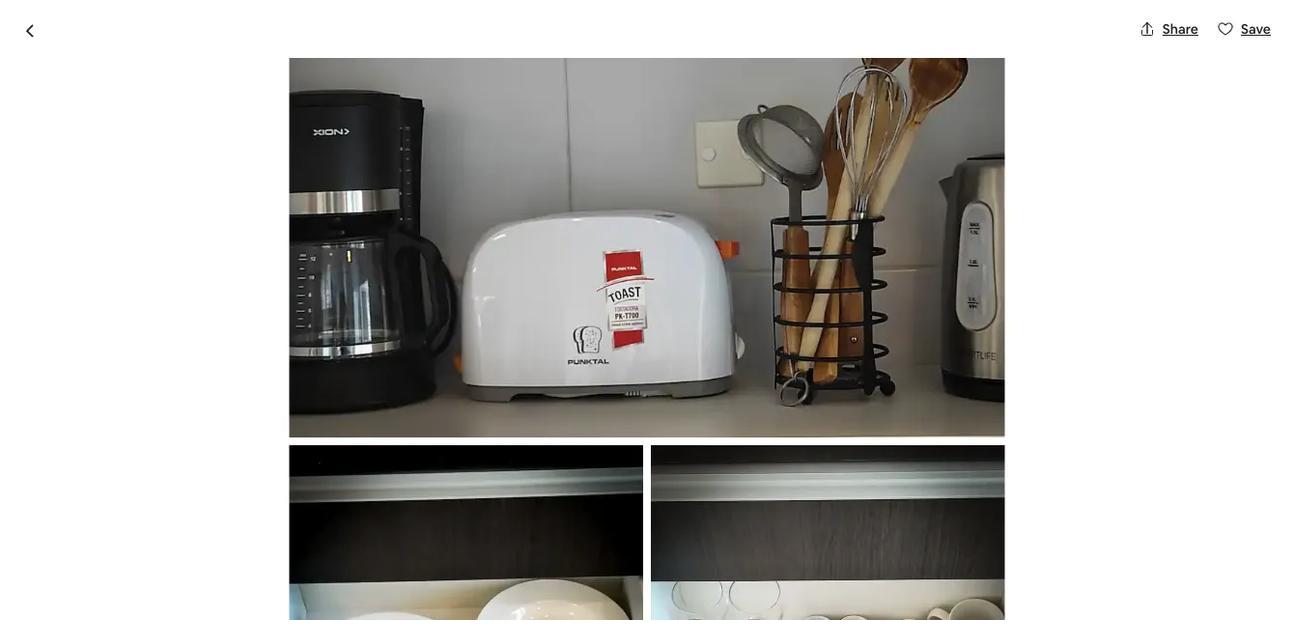Task type: vqa. For each thing, say whether or not it's contained in the screenshot.
Save button
yes



Task type: describe. For each thing, give the bounding box(es) containing it.
2 2 from the left
[[330, 557, 339, 577]]

bright apartment close to the seafront image 5 image
[[926, 346, 1188, 494]]

entire
[[106, 523, 165, 551]]

bright apartment close to the seafront image 1 image
[[106, 184, 647, 494]]

apartment
[[184, 99, 315, 131]]

entire rental unit hosted by fabrizio jorge 2 beds · 2 baths
[[106, 523, 521, 577]]

$51 night
[[852, 549, 927, 577]]

by
[[351, 523, 375, 551]]

· inside entire rental unit hosted by fabrizio jorge 2 beds · 2 baths
[[323, 557, 327, 577]]

to
[[393, 99, 418, 131]]

fabrizio jorge
[[380, 523, 521, 551]]

bright apartment close to the seafront superhost · montevideo, uruguay
[[106, 99, 572, 160]]

baths
[[342, 557, 382, 577]]

montevideo, uruguay button
[[348, 137, 484, 160]]

unit
[[232, 523, 271, 551]]

· inside bright apartment close to the seafront superhost · montevideo, uruguay
[[336, 141, 340, 160]]

bright apartment close to the seafront image 2 image
[[655, 184, 918, 339]]



Task type: locate. For each thing, give the bounding box(es) containing it.
fabrizio jorge is a superhost. learn more about fabrizio jorge. image
[[683, 525, 738, 579], [683, 525, 738, 579]]

superhost
[[265, 140, 329, 157]]

1 horizontal spatial ·
[[336, 141, 340, 160]]

dialog containing share
[[0, 0, 1295, 620]]

2 left baths
[[330, 557, 339, 577]]

listing image 14 image
[[289, 445, 644, 620], [289, 445, 644, 620]]

uruguay
[[430, 140, 484, 157]]

the
[[424, 99, 464, 131]]

None search field
[[477, 15, 818, 62]]

hosted
[[276, 523, 346, 551]]

1 horizontal spatial 2
[[330, 557, 339, 577]]

rental
[[169, 523, 228, 551]]

seafront
[[469, 99, 572, 131]]

dialog
[[0, 0, 1295, 620]]

bright apartment close to the seafront image 3 image
[[655, 346, 918, 494]]

0 horizontal spatial ·
[[323, 557, 327, 577]]

1 2 from the left
[[272, 557, 281, 577]]

night
[[890, 555, 927, 575]]

1 vertical spatial ·
[[323, 557, 327, 577]]

·
[[336, 141, 340, 160], [323, 557, 327, 577]]

0 horizontal spatial 2
[[272, 557, 281, 577]]

beds
[[284, 557, 320, 577]]

save
[[1242, 20, 1272, 38]]

bright
[[106, 99, 178, 131]]

· down 'close'
[[336, 141, 340, 160]]

close
[[321, 99, 387, 131]]

$51
[[852, 549, 886, 577]]

profile element
[[841, 0, 1188, 77]]

· right beds
[[323, 557, 327, 577]]

montevideo,
[[348, 140, 427, 157]]

save button
[[1211, 13, 1279, 45]]

listing image 13 image
[[289, 0, 1006, 438], [289, 0, 1006, 438]]

2 left beds
[[272, 557, 281, 577]]

share button
[[1132, 13, 1207, 45]]

0 vertical spatial ·
[[336, 141, 340, 160]]

listing image 15 image
[[651, 445, 1006, 620], [651, 445, 1006, 620]]

2
[[272, 557, 281, 577], [330, 557, 339, 577]]

bright apartment close to the seafront image 4 image
[[926, 184, 1188, 339]]

share
[[1163, 20, 1199, 38]]



